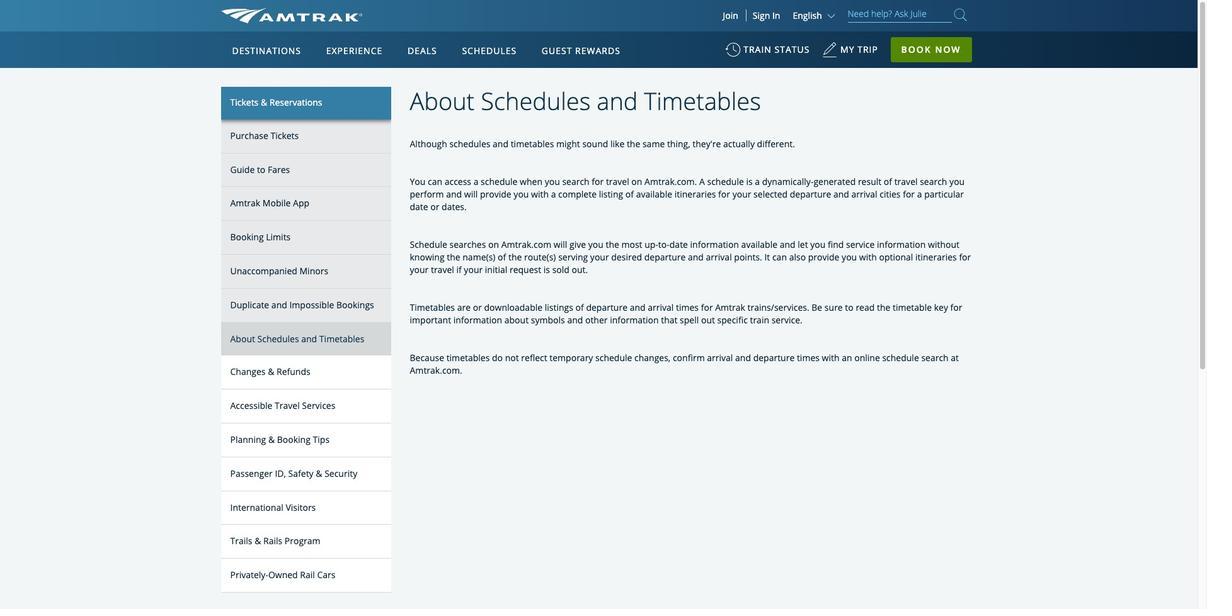 Task type: locate. For each thing, give the bounding box(es) containing it.
0 horizontal spatial about schedules and timetables
[[230, 333, 364, 345]]

your left selected
[[733, 188, 751, 200]]

for inside the schedule searches on amtrak.com will give you the most up-to-date information available and let you find service information without knowing the name(s) of the route(s) serving your desired departure and arrival points. it can also provide you with optional itineraries for your travel if your initial request is sold out.
[[959, 251, 971, 263]]

1 horizontal spatial timetables
[[410, 302, 455, 314]]

is
[[746, 176, 753, 188], [544, 264, 550, 276]]

0 horizontal spatial amtrak.com.
[[410, 365, 462, 377]]

provide down the schedules
[[480, 188, 511, 200]]

1 vertical spatial to
[[845, 302, 854, 314]]

duplicate
[[230, 299, 269, 311]]

tickets down tickets & reservations at top left
[[271, 130, 299, 142]]

1 horizontal spatial can
[[772, 251, 787, 263]]

changes,
[[635, 352, 671, 364]]

timetables are or downloadable listings of departure and arrival times for amtrak trains/services. be sure to read the timetable key for important information about symbols and other information that spell out specific train service.
[[410, 302, 963, 326]]

search
[[562, 176, 590, 188], [920, 176, 947, 188], [921, 352, 949, 364]]

duplicate and impossible bookings link
[[221, 289, 391, 323]]

1 horizontal spatial itineraries
[[916, 251, 957, 263]]

available right listing
[[636, 188, 672, 200]]

passenger id, safety & security
[[230, 468, 357, 480]]

find
[[828, 239, 844, 251]]

my trip
[[841, 43, 878, 55]]

travel
[[275, 400, 300, 412]]

departure down dynamically-
[[790, 188, 831, 200]]

amtrak.com. left 'a'
[[645, 176, 697, 188]]

on inside the you can access a schedule when you search for travel on amtrak.com. a schedule is a dynamically-generated result of travel search you perform and will provide you with a complete listing of available itineraries for your selected departure and arrival cities for a particular date or dates.
[[632, 176, 642, 188]]

arrival down result
[[852, 188, 878, 200]]

on inside the schedule searches on amtrak.com will give you the most up-to-date information available and let you find service information without knowing the name(s) of the route(s) serving your desired departure and arrival points. it can also provide you with optional itineraries for your travel if your initial request is sold out.
[[488, 239, 499, 251]]

to left fares
[[257, 164, 265, 176]]

will down access
[[464, 188, 478, 200]]

1 horizontal spatial provide
[[808, 251, 840, 263]]

timetable
[[893, 302, 932, 314]]

amtrak up specific
[[715, 302, 745, 314]]

1 vertical spatial date
[[670, 239, 688, 251]]

date down the perform
[[410, 201, 428, 213]]

available up it
[[741, 239, 778, 251]]

provide inside the you can access a schedule when you search for travel on amtrak.com. a schedule is a dynamically-generated result of travel search you perform and will provide you with a complete listing of available itineraries for your selected departure and arrival cities for a particular date or dates.
[[480, 188, 511, 200]]

complete
[[558, 188, 597, 200]]

travel inside the schedule searches on amtrak.com will give you the most up-to-date information available and let you find service information without knowing the name(s) of the route(s) serving your desired departure and arrival points. it can also provide you with optional itineraries for your travel if your initial request is sold out.
[[431, 264, 454, 276]]

timetables inside timetables are or downloadable listings of departure and arrival times for amtrak trains/services. be sure to read the timetable key for important information about symbols and other information that spell out specific train service.
[[410, 302, 455, 314]]

0 vertical spatial about
[[410, 84, 475, 117]]

arrival left points.
[[706, 251, 732, 263]]

1 vertical spatial tickets
[[271, 130, 299, 142]]

of up cities
[[884, 176, 892, 188]]

and right duplicate
[[271, 299, 287, 311]]

in
[[772, 9, 780, 21]]

other
[[585, 314, 608, 326]]

1 vertical spatial amtrak
[[715, 302, 745, 314]]

information up points.
[[690, 239, 739, 251]]

2 vertical spatial timetables
[[319, 333, 364, 345]]

route(s)
[[524, 251, 556, 263]]

departure up other
[[586, 302, 628, 314]]

0 vertical spatial itineraries
[[675, 188, 716, 200]]

0 horizontal spatial timetables
[[319, 333, 364, 345]]

0 vertical spatial times
[[676, 302, 699, 314]]

& for refunds
[[268, 366, 274, 378]]

to
[[257, 164, 265, 176], [845, 302, 854, 314]]

application
[[268, 105, 570, 282]]

1 vertical spatial with
[[859, 251, 877, 263]]

you can access a schedule when you search for travel on amtrak.com. a schedule is a dynamically-generated result of travel search you perform and will provide you with a complete listing of available itineraries for your selected departure and arrival cities for a particular date or dates.
[[410, 176, 965, 213]]

be
[[812, 302, 822, 314]]

1 horizontal spatial times
[[797, 352, 820, 364]]

0 vertical spatial amtrak.com.
[[645, 176, 697, 188]]

will inside the you can access a schedule when you search for travel on amtrak.com. a schedule is a dynamically-generated result of travel search you perform and will provide you with a complete listing of available itineraries for your selected departure and arrival cities for a particular date or dates.
[[464, 188, 478, 200]]

amtrak.com. inside the you can access a schedule when you search for travel on amtrak.com. a schedule is a dynamically-generated result of travel search you perform and will provide you with a complete listing of available itineraries for your selected departure and arrival cities for a particular date or dates.
[[645, 176, 697, 188]]

sign in
[[753, 9, 780, 21]]

tickets inside 'link'
[[271, 130, 299, 142]]

train
[[750, 314, 769, 326]]

0 vertical spatial schedules
[[481, 84, 591, 117]]

0 horizontal spatial can
[[428, 176, 442, 188]]

to-
[[658, 239, 670, 251]]

you right let
[[810, 239, 826, 251]]

search left at at the right of the page
[[921, 352, 949, 364]]

0 vertical spatial is
[[746, 176, 753, 188]]

planning
[[230, 434, 266, 446]]

& for booking
[[268, 434, 275, 446]]

planning & booking tips link
[[221, 424, 391, 458]]

1 horizontal spatial schedules
[[481, 84, 591, 117]]

book now button
[[891, 37, 972, 62]]

& inside planning & booking tips link
[[268, 434, 275, 446]]

1 horizontal spatial booking
[[277, 434, 311, 446]]

schedule
[[481, 176, 518, 188], [707, 176, 744, 188], [595, 352, 632, 364], [882, 352, 919, 364]]

can right it
[[772, 251, 787, 263]]

0 horizontal spatial available
[[636, 188, 672, 200]]

will inside the schedule searches on amtrak.com will give you the most up-to-date information available and let you find service information without knowing the name(s) of the route(s) serving your desired departure and arrival points. it can also provide you with optional itineraries for your travel if your initial request is sold out.
[[554, 239, 567, 251]]

0 horizontal spatial amtrak
[[230, 197, 260, 209]]

0 vertical spatial or
[[431, 201, 440, 213]]

itineraries down without
[[916, 251, 957, 263]]

0 vertical spatial will
[[464, 188, 478, 200]]

timetables up important
[[410, 302, 455, 314]]

schedules up changes & refunds
[[257, 333, 299, 345]]

english
[[793, 9, 822, 21]]

times left the an
[[797, 352, 820, 364]]

0 vertical spatial amtrak
[[230, 197, 260, 209]]

passenger
[[230, 468, 273, 480]]

and down duplicate and impossible bookings link at left
[[301, 333, 317, 345]]

1 horizontal spatial to
[[845, 302, 854, 314]]

cars
[[317, 570, 336, 582]]

about schedules and timetables inside the about schedules and timetables 'link'
[[230, 333, 364, 345]]

with down the service
[[859, 251, 877, 263]]

itineraries
[[675, 188, 716, 200], [916, 251, 957, 263]]

trip
[[858, 43, 878, 55]]

& inside changes & refunds "link"
[[268, 366, 274, 378]]

a
[[699, 176, 705, 188]]

0 vertical spatial on
[[632, 176, 642, 188]]

a left complete
[[551, 188, 556, 200]]

0 vertical spatial provide
[[480, 188, 511, 200]]

0 horizontal spatial times
[[676, 302, 699, 314]]

and left points.
[[688, 251, 704, 263]]

to inside timetables are or downloadable listings of departure and arrival times for amtrak trains/services. be sure to read the timetable key for important information about symbols and other information that spell out specific train service.
[[845, 302, 854, 314]]

join button
[[715, 9, 747, 21]]

on
[[632, 176, 642, 188], [488, 239, 499, 251]]

desired
[[611, 251, 642, 263]]

departure inside "because timetables do not reflect temporary schedule changes, confirm arrival and departure times with an online schedule search at amtrak.com."
[[753, 352, 795, 364]]

& inside trails & rails program link
[[255, 536, 261, 548]]

search up particular
[[920, 176, 947, 188]]

0 horizontal spatial with
[[531, 188, 549, 200]]

searches
[[450, 239, 486, 251]]

0 horizontal spatial provide
[[480, 188, 511, 200]]

give
[[570, 239, 586, 251]]

0 horizontal spatial booking
[[230, 231, 264, 243]]

& right planning
[[268, 434, 275, 446]]

1 horizontal spatial amtrak.com.
[[645, 176, 697, 188]]

1 horizontal spatial about schedules and timetables
[[410, 84, 761, 117]]

and inside the about schedules and timetables 'link'
[[301, 333, 317, 345]]

your right serving
[[590, 251, 609, 263]]

0 horizontal spatial timetables
[[447, 352, 490, 364]]

tickets up purchase
[[230, 96, 259, 108]]

1 horizontal spatial about
[[410, 84, 475, 117]]

and down specific
[[735, 352, 751, 364]]

departure inside the schedule searches on amtrak.com will give you the most up-to-date information available and let you find service information without knowing the name(s) of the route(s) serving your desired departure and arrival points. it can also provide you with optional itineraries for your travel if your initial request is sold out.
[[644, 251, 686, 263]]

provide
[[480, 188, 511, 200], [808, 251, 840, 263]]

out
[[701, 314, 715, 326]]

0 vertical spatial to
[[257, 164, 265, 176]]

destinations button
[[227, 33, 306, 69]]

1 vertical spatial about
[[230, 333, 255, 345]]

search inside "because timetables do not reflect temporary schedule changes, confirm arrival and departure times with an online schedule search at amtrak.com."
[[921, 352, 949, 364]]

1 horizontal spatial with
[[822, 352, 840, 364]]

0 vertical spatial timetables
[[644, 84, 761, 117]]

destinations
[[232, 45, 301, 57]]

serving
[[558, 251, 588, 263]]

1 vertical spatial itineraries
[[916, 251, 957, 263]]

booking left limits
[[230, 231, 264, 243]]

schedule left changes,
[[595, 352, 632, 364]]

& inside passenger id, safety & security link
[[316, 468, 322, 480]]

0 horizontal spatial about
[[230, 333, 255, 345]]

departure inside the you can access a schedule when you search for travel on amtrak.com. a schedule is a dynamically-generated result of travel search you perform and will provide you with a complete listing of available itineraries for your selected departure and arrival cities for a particular date or dates.
[[790, 188, 831, 200]]

2 vertical spatial with
[[822, 352, 840, 364]]

book
[[901, 43, 932, 55]]

privately-owned rail cars
[[230, 570, 336, 582]]

0 horizontal spatial on
[[488, 239, 499, 251]]

1 horizontal spatial on
[[632, 176, 642, 188]]

0 vertical spatial timetables
[[511, 138, 554, 150]]

& left the reservations
[[261, 96, 267, 108]]

amtrak.com.
[[645, 176, 697, 188], [410, 365, 462, 377]]

guest rewards
[[542, 45, 621, 57]]

your inside the you can access a schedule when you search for travel on amtrak.com. a schedule is a dynamically-generated result of travel search you perform and will provide you with a complete listing of available itineraries for your selected departure and arrival cities for a particular date or dates.
[[733, 188, 751, 200]]

minors
[[300, 265, 328, 277]]

0 horizontal spatial schedules
[[257, 333, 299, 345]]

schedules
[[462, 45, 517, 57]]

1 vertical spatial booking
[[277, 434, 311, 446]]

arrival up that
[[648, 302, 674, 314]]

arrival right confirm
[[707, 352, 733, 364]]

0 horizontal spatial is
[[544, 264, 550, 276]]

for up listing
[[592, 176, 604, 188]]

amtrak.com. down because
[[410, 365, 462, 377]]

provide down the find
[[808, 251, 840, 263]]

on down although schedules and timetables might sound like the same thing, they're actually different.
[[632, 176, 642, 188]]

0 horizontal spatial to
[[257, 164, 265, 176]]

read
[[856, 302, 875, 314]]

train status link
[[725, 38, 810, 69]]

perform
[[410, 188, 444, 200]]

is left sold on the top of page
[[544, 264, 550, 276]]

trains/services.
[[748, 302, 810, 314]]

banner
[[0, 0, 1198, 291]]

with inside the you can access a schedule when you search for travel on amtrak.com. a schedule is a dynamically-generated result of travel search you perform and will provide you with a complete listing of available itineraries for your selected departure and arrival cities for a particular date or dates.
[[531, 188, 549, 200]]

the up request
[[508, 251, 522, 263]]

0 horizontal spatial will
[[464, 188, 478, 200]]

symbols
[[531, 314, 565, 326]]

2 horizontal spatial travel
[[895, 176, 918, 188]]

and up like
[[597, 84, 638, 117]]

with left the an
[[822, 352, 840, 364]]

timetables down bookings
[[319, 333, 364, 345]]

1 horizontal spatial available
[[741, 239, 778, 251]]

2 horizontal spatial with
[[859, 251, 877, 263]]

1 vertical spatial will
[[554, 239, 567, 251]]

schedule right "online"
[[882, 352, 919, 364]]

for down without
[[959, 251, 971, 263]]

will
[[464, 188, 478, 200], [554, 239, 567, 251]]

schedule left when
[[481, 176, 518, 188]]

unaccompanied minors link
[[221, 255, 391, 289]]

0 vertical spatial available
[[636, 188, 672, 200]]

changes & refunds link
[[221, 356, 391, 390]]

about up the although
[[410, 84, 475, 117]]

1 horizontal spatial or
[[473, 302, 482, 314]]

0 horizontal spatial or
[[431, 201, 440, 213]]

information left that
[[610, 314, 659, 326]]

1 vertical spatial about schedules and timetables
[[230, 333, 364, 345]]

can up the perform
[[428, 176, 442, 188]]

1 vertical spatial timetables
[[410, 302, 455, 314]]

timetables left do at the left bottom of the page
[[447, 352, 490, 364]]

1 vertical spatial times
[[797, 352, 820, 364]]

0 vertical spatial date
[[410, 201, 428, 213]]

0 vertical spatial about schedules and timetables
[[410, 84, 761, 117]]

with down when
[[531, 188, 549, 200]]

1 horizontal spatial will
[[554, 239, 567, 251]]

schedules up might
[[481, 84, 591, 117]]

on up name(s)
[[488, 239, 499, 251]]

timetables left might
[[511, 138, 554, 150]]

0 horizontal spatial date
[[410, 201, 428, 213]]

dynamically-
[[762, 176, 814, 188]]

with inside "because timetables do not reflect temporary schedule changes, confirm arrival and departure times with an online schedule search at amtrak.com."
[[822, 352, 840, 364]]

will left give
[[554, 239, 567, 251]]

1 horizontal spatial date
[[670, 239, 688, 251]]

you right give
[[588, 239, 604, 251]]

when
[[520, 176, 543, 188]]

departure down service.
[[753, 352, 795, 364]]

of inside the schedule searches on amtrak.com will give you the most up-to-date information available and let you find service information without knowing the name(s) of the route(s) serving your desired departure and arrival points. it can also provide you with optional itineraries for your travel if your initial request is sold out.
[[498, 251, 506, 263]]

a
[[474, 176, 479, 188], [755, 176, 760, 188], [551, 188, 556, 200], [917, 188, 922, 200]]

booking left tips
[[277, 434, 311, 446]]

travel up listing
[[606, 176, 629, 188]]

now
[[935, 43, 961, 55]]

a left particular
[[917, 188, 922, 200]]

& inside tickets & reservations link
[[261, 96, 267, 108]]

1 vertical spatial provide
[[808, 251, 840, 263]]

timetables
[[511, 138, 554, 150], [447, 352, 490, 364]]

0 horizontal spatial travel
[[431, 264, 454, 276]]

1 horizontal spatial is
[[746, 176, 753, 188]]

times up spell on the right
[[676, 302, 699, 314]]

generated
[[814, 176, 856, 188]]

1 vertical spatial is
[[544, 264, 550, 276]]

up-
[[645, 239, 658, 251]]

1 horizontal spatial amtrak
[[715, 302, 745, 314]]

arrival inside the schedule searches on amtrak.com will give you the most up-to-date information available and let you find service information without knowing the name(s) of the route(s) serving your desired departure and arrival points. it can also provide you with optional itineraries for your travel if your initial request is sold out.
[[706, 251, 732, 263]]

1 vertical spatial available
[[741, 239, 778, 251]]

request
[[510, 264, 541, 276]]

information up optional
[[877, 239, 926, 251]]

1 horizontal spatial tickets
[[271, 130, 299, 142]]

itineraries down 'a'
[[675, 188, 716, 200]]

about schedules and timetables up sound
[[410, 84, 761, 117]]

0 vertical spatial with
[[531, 188, 549, 200]]

about schedules and timetables
[[410, 84, 761, 117], [230, 333, 364, 345]]

1 vertical spatial schedules
[[257, 333, 299, 345]]

about schedules and timetables up refunds
[[230, 333, 364, 345]]

timetables up "they're"
[[644, 84, 761, 117]]

secondary navigation
[[221, 86, 410, 594]]

departure
[[790, 188, 831, 200], [644, 251, 686, 263], [586, 302, 628, 314], [753, 352, 795, 364]]

amtrak image
[[221, 8, 362, 23]]

information down are
[[454, 314, 502, 326]]

is left dynamically-
[[746, 176, 753, 188]]

privately-owned rail cars link
[[221, 560, 391, 594]]

the
[[627, 138, 640, 150], [606, 239, 619, 251], [447, 251, 460, 263], [508, 251, 522, 263], [877, 302, 891, 314]]

services
[[302, 400, 335, 412]]

about up changes
[[230, 333, 255, 345]]

1 vertical spatial on
[[488, 239, 499, 251]]

amtrak
[[230, 197, 260, 209], [715, 302, 745, 314]]

of up initial
[[498, 251, 506, 263]]

itineraries inside the you can access a schedule when you search for travel on amtrak.com. a schedule is a dynamically-generated result of travel search you perform and will provide you with a complete listing of available itineraries for your selected departure and arrival cities for a particular date or dates.
[[675, 188, 716, 200]]

1 vertical spatial or
[[473, 302, 482, 314]]

of
[[884, 176, 892, 188], [626, 188, 634, 200], [498, 251, 506, 263], [576, 302, 584, 314]]

departure down the "to-"
[[644, 251, 686, 263]]

1 vertical spatial can
[[772, 251, 787, 263]]

0 vertical spatial can
[[428, 176, 442, 188]]

travel up cities
[[895, 176, 918, 188]]

& left rails
[[255, 536, 261, 548]]

1 vertical spatial timetables
[[447, 352, 490, 364]]

or right are
[[473, 302, 482, 314]]

can
[[428, 176, 442, 188], [772, 251, 787, 263]]

date right up-
[[670, 239, 688, 251]]

0 horizontal spatial itineraries
[[675, 188, 716, 200]]

tickets & reservations
[[230, 96, 322, 108]]

0 horizontal spatial tickets
[[230, 96, 259, 108]]

you up particular
[[950, 176, 965, 188]]

1 vertical spatial amtrak.com.
[[410, 365, 462, 377]]

guide to fares link
[[221, 153, 391, 187]]



Task type: vqa. For each thing, say whether or not it's contained in the screenshot.
can in the Schedule searches on Amtrak.com will give you the most up-to-date information available and let you find service information without knowing the name(s) of the route(s) serving your desired departure and arrival points. It can also provide you with optional itineraries for your travel if your initial request is sold out.
yes



Task type: describe. For each thing, give the bounding box(es) containing it.
like
[[611, 138, 625, 150]]

and up dates.
[[446, 188, 462, 200]]

safety
[[288, 468, 314, 480]]

security
[[325, 468, 357, 480]]

the up if
[[447, 251, 460, 263]]

rail
[[300, 570, 315, 582]]

you down when
[[514, 188, 529, 200]]

0 vertical spatial booking
[[230, 231, 264, 243]]

about inside 'link'
[[230, 333, 255, 345]]

rewards
[[575, 45, 621, 57]]

actually
[[723, 138, 755, 150]]

rails
[[263, 536, 282, 548]]

an
[[842, 352, 852, 364]]

times inside timetables are or downloadable listings of departure and arrival times for amtrak trains/services. be sure to read the timetable key for important information about symbols and other information that spell out specific train service.
[[676, 302, 699, 314]]

departure inside timetables are or downloadable listings of departure and arrival times for amtrak trains/services. be sure to read the timetable key for important information about symbols and other information that spell out specific train service.
[[586, 302, 628, 314]]

schedule right 'a'
[[707, 176, 744, 188]]

2 horizontal spatial timetables
[[644, 84, 761, 117]]

if
[[456, 264, 462, 276]]

guide to fares
[[230, 164, 290, 176]]

& for rails
[[255, 536, 261, 548]]

schedule searches on amtrak.com will give you the most up-to-date information available and let you find service information without knowing the name(s) of the route(s) serving your desired departure and arrival points. it can also provide you with optional itineraries for your travel if your initial request is sold out.
[[410, 239, 971, 276]]

limits
[[266, 231, 291, 243]]

fares
[[268, 164, 290, 176]]

itineraries inside the schedule searches on amtrak.com will give you the most up-to-date information available and let you find service information without knowing the name(s) of the route(s) serving your desired departure and arrival points. it can also provide you with optional itineraries for your travel if your initial request is sold out.
[[916, 251, 957, 263]]

provide inside the schedule searches on amtrak.com will give you the most up-to-date information available and let you find service information without knowing the name(s) of the route(s) serving your desired departure and arrival points. it can also provide you with optional itineraries for your travel if your initial request is sold out.
[[808, 251, 840, 263]]

service
[[846, 239, 875, 251]]

of right listing
[[626, 188, 634, 200]]

for right cities
[[903, 188, 915, 200]]

arrival inside "because timetables do not reflect temporary schedule changes, confirm arrival and departure times with an online schedule search at amtrak.com."
[[707, 352, 733, 364]]

timetables inside "because timetables do not reflect temporary schedule changes, confirm arrival and departure times with an online schedule search at amtrak.com."
[[447, 352, 490, 364]]

tips
[[313, 434, 330, 446]]

join
[[723, 9, 738, 21]]

international
[[230, 502, 283, 514]]

specific
[[717, 314, 748, 326]]

let
[[798, 239, 808, 251]]

amtrak inside "link"
[[230, 197, 260, 209]]

about schedules and timetables link
[[221, 323, 391, 356]]

for left selected
[[718, 188, 730, 200]]

purchase tickets
[[230, 130, 299, 142]]

schedules inside 'link'
[[257, 333, 299, 345]]

arrival inside the you can access a schedule when you search for travel on amtrak.com. a schedule is a dynamically-generated result of travel search you perform and will provide you with a complete listing of available itineraries for your selected departure and arrival cities for a particular date or dates.
[[852, 188, 878, 200]]

search up complete
[[562, 176, 590, 188]]

refunds
[[277, 366, 310, 378]]

schedules link
[[457, 32, 522, 68]]

reflect
[[521, 352, 547, 364]]

amtrak inside timetables are or downloadable listings of departure and arrival times for amtrak trains/services. be sure to read the timetable key for important information about symbols and other information that spell out specific train service.
[[715, 302, 745, 314]]

service.
[[772, 314, 803, 326]]

purchase tickets link
[[221, 120, 391, 153]]

and right the schedules
[[493, 138, 509, 150]]

booking limits link
[[221, 221, 391, 255]]

your down knowing
[[410, 264, 429, 276]]

deals
[[408, 45, 437, 57]]

timetables inside 'link'
[[319, 333, 364, 345]]

available inside the you can access a schedule when you search for travel on amtrak.com. a schedule is a dynamically-generated result of travel search you perform and will provide you with a complete listing of available itineraries for your selected departure and arrival cities for a particular date or dates.
[[636, 188, 672, 200]]

is inside the you can access a schedule when you search for travel on amtrak.com. a schedule is a dynamically-generated result of travel search you perform and will provide you with a complete listing of available itineraries for your selected departure and arrival cities for a particular date or dates.
[[746, 176, 753, 188]]

guest
[[542, 45, 572, 57]]

or inside the you can access a schedule when you search for travel on amtrak.com. a schedule is a dynamically-generated result of travel search you perform and will provide you with a complete listing of available itineraries for your selected departure and arrival cities for a particular date or dates.
[[431, 201, 440, 213]]

knowing
[[410, 251, 445, 263]]

english button
[[793, 9, 838, 21]]

name(s)
[[463, 251, 496, 263]]

accessible
[[230, 400, 272, 412]]

and down the desired at the right of page
[[630, 302, 646, 314]]

optional
[[879, 251, 913, 263]]

1 horizontal spatial timetables
[[511, 138, 554, 150]]

different.
[[757, 138, 795, 150]]

thing,
[[667, 138, 690, 150]]

purchase
[[230, 130, 268, 142]]

or inside timetables are or downloadable listings of departure and arrival times for amtrak trains/services. be sure to read the timetable key for important information about symbols and other information that spell out specific train service.
[[473, 302, 482, 314]]

you
[[410, 176, 426, 188]]

available inside the schedule searches on amtrak.com will give you the most up-to-date information available and let you find service information without knowing the name(s) of the route(s) serving your desired departure and arrival points. it can also provide you with optional itineraries for your travel if your initial request is sold out.
[[741, 239, 778, 251]]

experience
[[326, 45, 383, 57]]

are
[[457, 302, 471, 314]]

trails
[[230, 536, 252, 548]]

sign
[[753, 9, 770, 21]]

not
[[505, 352, 519, 364]]

and inside duplicate and impossible bookings link
[[271, 299, 287, 311]]

a up selected
[[755, 176, 760, 188]]

arrival inside timetables are or downloadable listings of departure and arrival times for amtrak trains/services. be sure to read the timetable key for important information about symbols and other information that spell out specific train service.
[[648, 302, 674, 314]]

program
[[285, 536, 321, 548]]

also
[[789, 251, 806, 263]]

of inside timetables are or downloadable listings of departure and arrival times for amtrak trains/services. be sure to read the timetable key for important information about symbols and other information that spell out specific train service.
[[576, 302, 584, 314]]

amtrak.com. inside "because timetables do not reflect temporary schedule changes, confirm arrival and departure times with an online schedule search at amtrak.com."
[[410, 365, 462, 377]]

sure
[[825, 302, 843, 314]]

result
[[858, 176, 882, 188]]

for right key
[[951, 302, 963, 314]]

it
[[765, 251, 770, 263]]

unaccompanied minors
[[230, 265, 328, 277]]

selected
[[754, 188, 788, 200]]

0 vertical spatial tickets
[[230, 96, 259, 108]]

might
[[556, 138, 580, 150]]

can inside the schedule searches on amtrak.com will give you the most up-to-date information available and let you find service information without knowing the name(s) of the route(s) serving your desired departure and arrival points. it can also provide you with optional itineraries for your travel if your initial request is sold out.
[[772, 251, 787, 263]]

same
[[643, 138, 665, 150]]

with inside the schedule searches on amtrak.com will give you the most up-to-date information available and let you find service information without knowing the name(s) of the route(s) serving your desired departure and arrival points. it can also provide you with optional itineraries for your travel if your initial request is sold out.
[[859, 251, 877, 263]]

regions map image
[[268, 105, 570, 282]]

and inside "because timetables do not reflect temporary schedule changes, confirm arrival and departure times with an online schedule search at amtrak.com."
[[735, 352, 751, 364]]

they're
[[693, 138, 721, 150]]

for up out
[[701, 302, 713, 314]]

and left let
[[780, 239, 796, 251]]

because timetables do not reflect temporary schedule changes, confirm arrival and departure times with an online schedule search at amtrak.com.
[[410, 352, 959, 377]]

sound
[[583, 138, 608, 150]]

a right access
[[474, 176, 479, 188]]

your down name(s)
[[464, 264, 483, 276]]

the inside timetables are or downloadable listings of departure and arrival times for amtrak trains/services. be sure to read the timetable key for important information about symbols and other information that spell out specific train service.
[[877, 302, 891, 314]]

amtrak mobile app
[[230, 197, 309, 209]]

id,
[[275, 468, 286, 480]]

is inside the schedule searches on amtrak.com will give you the most up-to-date information available and let you find service information without knowing the name(s) of the route(s) serving your desired departure and arrival points. it can also provide you with optional itineraries for your travel if your initial request is sold out.
[[544, 264, 550, 276]]

date inside the you can access a schedule when you search for travel on amtrak.com. a schedule is a dynamically-generated result of travel search you perform and will provide you with a complete listing of available itineraries for your selected departure and arrival cities for a particular date or dates.
[[410, 201, 428, 213]]

access
[[445, 176, 471, 188]]

date inside the schedule searches on amtrak.com will give you the most up-to-date information available and let you find service information without knowing the name(s) of the route(s) serving your desired departure and arrival points. it can also provide you with optional itineraries for your travel if your initial request is sold out.
[[670, 239, 688, 251]]

1 horizontal spatial travel
[[606, 176, 629, 188]]

although
[[410, 138, 447, 150]]

train status
[[744, 43, 810, 55]]

guest rewards button
[[537, 33, 626, 69]]

most
[[622, 239, 642, 251]]

sign in button
[[753, 9, 780, 21]]

do
[[492, 352, 503, 364]]

planning & booking tips
[[230, 434, 330, 446]]

you right when
[[545, 176, 560, 188]]

search icon image
[[954, 6, 967, 23]]

owned
[[268, 570, 298, 582]]

& for reservations
[[261, 96, 267, 108]]

to inside guide to fares link
[[257, 164, 265, 176]]

can inside the you can access a schedule when you search for travel on amtrak.com. a schedule is a dynamically-generated result of travel search you perform and will provide you with a complete listing of available itineraries for your selected departure and arrival cities for a particular date or dates.
[[428, 176, 442, 188]]

sold
[[552, 264, 570, 276]]

trails & rails program link
[[221, 526, 391, 560]]

Please enter your search item search field
[[848, 6, 952, 23]]

spell
[[680, 314, 699, 326]]

passenger id, safety & security link
[[221, 458, 391, 492]]

points.
[[734, 251, 762, 263]]

and down generated
[[834, 188, 849, 200]]

and down listings at the left of the page
[[567, 314, 583, 326]]

you down the service
[[842, 251, 857, 263]]

times inside "because timetables do not reflect temporary schedule changes, confirm arrival and departure times with an online schedule search at amtrak.com."
[[797, 352, 820, 364]]

the right like
[[627, 138, 640, 150]]

dates.
[[442, 201, 467, 213]]

changes
[[230, 366, 266, 378]]

guide
[[230, 164, 255, 176]]

banner containing join
[[0, 0, 1198, 291]]

out.
[[572, 264, 588, 276]]

confirm
[[673, 352, 705, 364]]

the up the desired at the right of page
[[606, 239, 619, 251]]

key
[[934, 302, 948, 314]]



